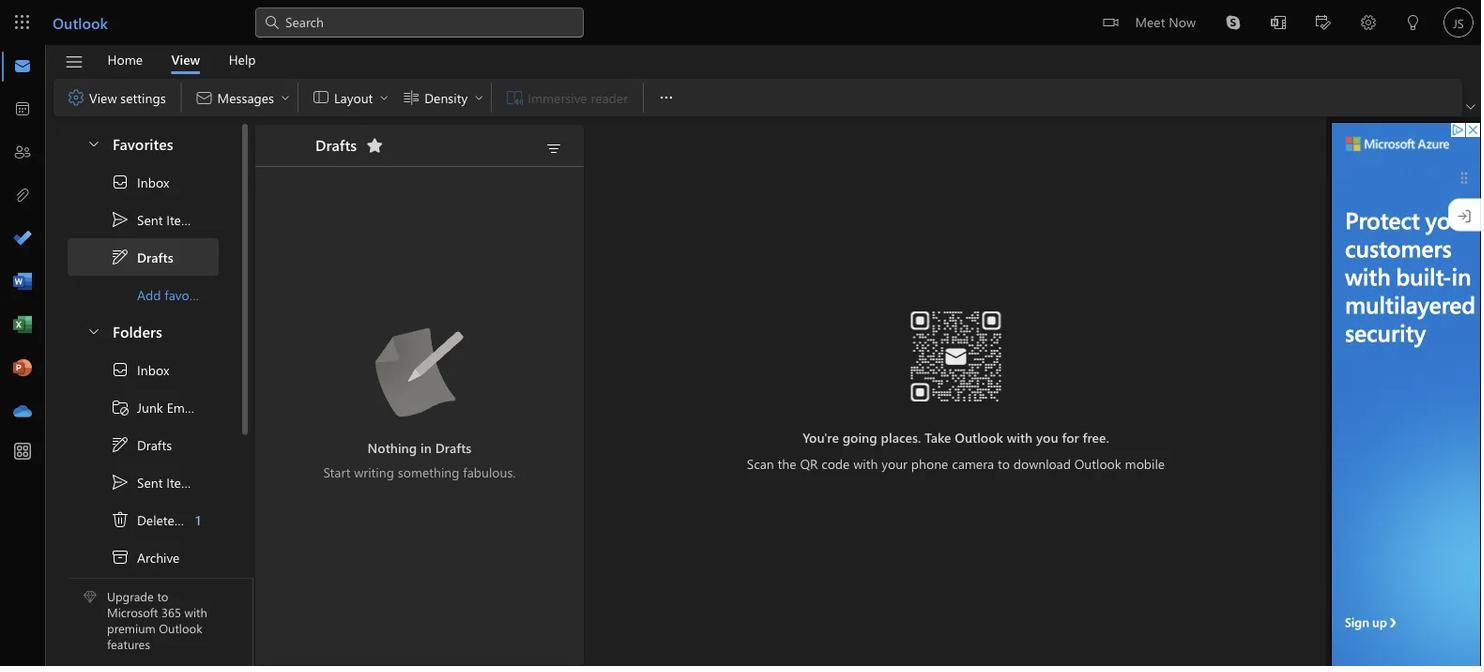 Task type: locate. For each thing, give the bounding box(es) containing it.
 drafts down  tree item
[[111, 436, 172, 454]]

 archive
[[111, 548, 180, 567]]

to do image
[[13, 230, 32, 249]]

 inside favorites tree
[[111, 173, 130, 192]]

 button
[[1463, 98, 1480, 116]]


[[1316, 15, 1331, 30]]

0 vertical spatial inbox
[[137, 173, 169, 191]]

 button for folders
[[77, 314, 109, 348]]

view up 
[[171, 51, 200, 68]]


[[312, 88, 331, 107]]

2  inbox from the top
[[111, 361, 169, 379]]


[[111, 173, 130, 192], [111, 361, 130, 379]]

2 inbox from the top
[[137, 361, 169, 379]]

 deleted items
[[111, 511, 217, 530]]

layout
[[334, 89, 373, 106]]

 down 
[[111, 436, 130, 454]]

1 vertical spatial sent
[[137, 474, 163, 491]]

 tree item
[[68, 389, 219, 426]]


[[111, 210, 130, 229], [111, 473, 130, 492]]

mobile
[[1125, 455, 1165, 473]]

 up 
[[111, 473, 130, 492]]

 tree item up junk
[[68, 351, 219, 389]]

drafts left  button
[[316, 135, 357, 155]]

tree
[[68, 351, 219, 667]]

1 horizontal spatial to
[[998, 455, 1010, 473]]

1 vertical spatial inbox
[[137, 361, 169, 379]]

items up favorite in the top of the page
[[166, 211, 198, 228]]

inbox for 
[[137, 173, 169, 191]]

settings
[[121, 89, 166, 106]]

2 horizontal spatial with
[[1007, 428, 1033, 446]]

 tree item down favorites tree item
[[68, 201, 219, 239]]

 drafts
[[111, 248, 173, 267], [111, 436, 172, 454]]

camera
[[952, 455, 995, 473]]

onedrive image
[[13, 403, 32, 422]]

word image
[[13, 273, 32, 292]]

0 vertical spatial  tree item
[[68, 201, 219, 239]]


[[195, 88, 214, 107]]

0 vertical spatial  tree item
[[68, 163, 219, 201]]

1  button from the top
[[77, 126, 109, 161]]

your
[[882, 455, 908, 473]]

 button
[[1211, 0, 1256, 45]]

junk
[[137, 399, 163, 416]]

drafts inside favorites tree
[[137, 249, 173, 266]]

powerpoint image
[[13, 360, 32, 378]]

2  from the top
[[111, 436, 130, 454]]

inbox for 
[[137, 361, 169, 379]]

items inside favorites tree
[[166, 211, 198, 228]]

0 vertical spatial to
[[998, 455, 1010, 473]]

 tree item
[[68, 501, 219, 539]]

 for 
[[111, 361, 130, 379]]

drafts right in
[[435, 439, 472, 456]]

application containing outlook
[[0, 0, 1482, 667]]

 inbox up  tree item
[[111, 361, 169, 379]]

 drafts inside favorites tree
[[111, 248, 173, 267]]

 tree item down junk
[[68, 426, 219, 464]]

outlook right premium
[[159, 620, 203, 637]]


[[1226, 15, 1241, 30]]

calendar image
[[13, 100, 32, 119]]

 button left folders
[[77, 314, 109, 348]]

 up add favorite tree item at top left
[[111, 248, 130, 267]]

folders
[[113, 321, 162, 341]]

 tree item
[[68, 163, 219, 201], [68, 351, 219, 389]]

for
[[1062, 428, 1080, 446]]

outlook up  button at the top left
[[53, 12, 108, 32]]

0 vertical spatial view
[[171, 51, 200, 68]]

1 vertical spatial to
[[157, 589, 168, 605]]

1 vertical spatial items
[[166, 474, 198, 491]]

 inside 'tree'
[[111, 436, 130, 454]]

0 vertical spatial  sent items
[[111, 210, 198, 229]]

1  from the top
[[111, 173, 130, 192]]

1  tree item from the top
[[68, 163, 219, 201]]

2 vertical spatial with
[[185, 605, 207, 621]]


[[263, 13, 282, 32]]

sent
[[137, 211, 163, 228], [137, 474, 163, 491]]

favorites tree item
[[68, 126, 219, 163]]

1  sent items from the top
[[111, 210, 198, 229]]

help button
[[215, 45, 270, 74]]

 tree item
[[68, 539, 219, 577]]

 for 
[[111, 173, 130, 192]]

home
[[108, 51, 143, 68]]

 inside favorites tree
[[111, 210, 130, 229]]

 inside  layout 
[[379, 92, 390, 103]]

1 vertical spatial  sent items
[[111, 473, 198, 492]]

 tree item up deleted
[[68, 464, 219, 501]]

 button inside folders tree item
[[77, 314, 109, 348]]

drafts inside drafts 
[[316, 135, 357, 155]]

 button
[[360, 131, 390, 161]]

 button inside favorites tree item
[[77, 126, 109, 161]]

 down favorites tree item
[[111, 173, 130, 192]]

 button
[[77, 126, 109, 161], [77, 314, 109, 348]]

1 inbox from the top
[[137, 173, 169, 191]]

2  button from the top
[[77, 314, 109, 348]]

 inbox inside favorites tree
[[111, 173, 169, 192]]

tab list
[[93, 45, 270, 74]]

 tree item
[[68, 239, 219, 276], [68, 426, 219, 464]]

1 horizontal spatial with
[[854, 455, 878, 473]]

left-rail-appbar navigation
[[4, 45, 41, 434]]

0 horizontal spatial with
[[185, 605, 207, 621]]

outlook inside "banner"
[[53, 12, 108, 32]]

1 vertical spatial  button
[[77, 314, 109, 348]]

1 sent from the top
[[137, 211, 163, 228]]

0 vertical spatial  drafts
[[111, 248, 173, 267]]

microsoft
[[107, 605, 158, 621]]

to inside the upgrade to microsoft 365 with premium outlook features
[[157, 589, 168, 605]]

inbox
[[137, 173, 169, 191], [137, 361, 169, 379]]

 inbox for 
[[111, 173, 169, 192]]


[[365, 136, 384, 155]]

0 horizontal spatial view
[[89, 89, 117, 106]]

sent inside favorites tree
[[137, 211, 163, 228]]

 left folders
[[86, 323, 101, 339]]

with
[[1007, 428, 1033, 446], [854, 455, 878, 473], [185, 605, 207, 621]]

favorites tree
[[68, 118, 219, 314]]

 view settings
[[67, 88, 166, 107]]

in
[[421, 439, 432, 456]]


[[111, 248, 130, 267], [111, 436, 130, 454]]

 drafts up add favorite tree item at top left
[[111, 248, 173, 267]]

archive
[[137, 549, 180, 566]]

2  tree item from the top
[[68, 464, 219, 501]]

2  tree item from the top
[[68, 351, 219, 389]]

1  from the top
[[111, 210, 130, 229]]

1 vertical spatial 
[[111, 361, 130, 379]]

the
[[778, 455, 797, 473]]

application
[[0, 0, 1482, 667]]

2  from the top
[[111, 473, 130, 492]]

 right the density
[[473, 92, 485, 103]]

1 horizontal spatial view
[[171, 51, 200, 68]]

qr
[[800, 455, 818, 473]]

1 vertical spatial  tree item
[[68, 464, 219, 501]]

to right camera
[[998, 455, 1010, 473]]

 inbox for 
[[111, 361, 169, 379]]

0 vertical spatial  inbox
[[111, 173, 169, 192]]

 left 
[[379, 92, 390, 103]]

1 vertical spatial  tree item
[[68, 426, 219, 464]]

inbox up the  junk email
[[137, 361, 169, 379]]

0 vertical spatial  tree item
[[68, 239, 219, 276]]

fabulous.
[[463, 463, 516, 481]]

 tree item for 
[[68, 351, 219, 389]]

 inside favorites tree
[[111, 248, 130, 267]]

with left you in the bottom right of the page
[[1007, 428, 1033, 446]]

1  inbox from the top
[[111, 173, 169, 192]]

 tree item down favorites in the left of the page
[[68, 163, 219, 201]]

 tree item
[[68, 201, 219, 239], [68, 464, 219, 501]]

0 horizontal spatial to
[[157, 589, 168, 605]]

0 vertical spatial 
[[111, 210, 130, 229]]

1  tree item from the top
[[68, 201, 219, 239]]

drafts up add
[[137, 249, 173, 266]]

2  from the top
[[111, 361, 130, 379]]

1 vertical spatial 
[[111, 436, 130, 454]]

scan
[[747, 455, 774, 473]]

view
[[171, 51, 200, 68], [89, 89, 117, 106]]

 for 
[[473, 92, 485, 103]]

 for first  tree item from the bottom of the page
[[111, 436, 130, 454]]

2  tree item from the top
[[68, 426, 219, 464]]

to right 'upgrade'
[[157, 589, 168, 605]]

0 vertical spatial items
[[166, 211, 198, 228]]

 button down 
[[77, 126, 109, 161]]


[[280, 92, 291, 103], [379, 92, 390, 103], [473, 92, 485, 103], [86, 136, 101, 151], [86, 323, 101, 339]]

 sent items up add
[[111, 210, 198, 229]]

 sent items up deleted
[[111, 473, 198, 492]]


[[1271, 15, 1286, 30]]

you're
[[803, 428, 839, 446]]

1 vertical spatial  inbox
[[111, 361, 169, 379]]

tree containing 
[[68, 351, 219, 667]]

0 vertical spatial 
[[111, 173, 130, 192]]

 inbox
[[111, 173, 169, 192], [111, 361, 169, 379]]

 down favorites tree item
[[111, 210, 130, 229]]

view inside  view settings
[[89, 89, 117, 106]]


[[1467, 102, 1476, 112]]

1 vertical spatial 
[[111, 473, 130, 492]]

 inside  messages 
[[280, 92, 291, 103]]

upgrade
[[107, 589, 154, 605]]

view right 
[[89, 89, 117, 106]]

1  drafts from the top
[[111, 248, 173, 267]]

 drafts for 1st  tree item from the top of the page
[[111, 248, 173, 267]]

drafts inside nothing in drafts start writing something fabulous.
[[435, 439, 472, 456]]

sent up add
[[137, 211, 163, 228]]

 inside folders tree item
[[86, 323, 101, 339]]

files image
[[13, 187, 32, 206]]

0 vertical spatial with
[[1007, 428, 1033, 446]]

with right 365
[[185, 605, 207, 621]]

inbox inside favorites tree
[[137, 173, 169, 191]]

1 vertical spatial view
[[89, 89, 117, 106]]

 sent items inside favorites tree
[[111, 210, 198, 229]]

with down the going
[[854, 455, 878, 473]]

density
[[425, 89, 468, 106]]

0 vertical spatial  button
[[77, 126, 109, 161]]


[[111, 548, 130, 567]]

js image
[[1444, 8, 1474, 38]]

2  drafts from the top
[[111, 436, 172, 454]]

 left  on the top left
[[280, 92, 291, 103]]

drafts
[[316, 135, 357, 155], [137, 249, 173, 266], [137, 436, 172, 454], [435, 439, 472, 456]]

tree inside application
[[68, 351, 219, 667]]

 tree item up add
[[68, 239, 219, 276]]

inbox down favorites tree item
[[137, 173, 169, 191]]

tab list containing home
[[93, 45, 270, 74]]

 left favorites in the left of the page
[[86, 136, 101, 151]]

 drafts for first  tree item from the bottom of the page
[[111, 436, 172, 454]]

1 vertical spatial  tree item
[[68, 351, 219, 389]]

2 vertical spatial items
[[186, 512, 217, 529]]

items
[[166, 211, 198, 228], [166, 474, 198, 491], [186, 512, 217, 529]]

 up 
[[111, 361, 130, 379]]

 inbox down favorites tree item
[[111, 173, 169, 192]]

1  from the top
[[111, 248, 130, 267]]

 inside  density 
[[473, 92, 485, 103]]

mail image
[[13, 57, 32, 76]]

 sent items
[[111, 210, 198, 229], [111, 473, 198, 492]]

 button
[[539, 135, 569, 162]]

items up 1 on the left
[[166, 474, 198, 491]]

0 vertical spatial sent
[[137, 211, 163, 228]]

1 vertical spatial  drafts
[[111, 436, 172, 454]]

features
[[107, 636, 150, 653]]

sent up  tree item
[[137, 474, 163, 491]]

favorites
[[113, 133, 173, 153]]

tab list inside application
[[93, 45, 270, 74]]

items right deleted
[[186, 512, 217, 529]]

outlook
[[53, 12, 108, 32], [955, 428, 1004, 446], [1075, 455, 1122, 473], [159, 620, 203, 637]]

 button
[[55, 46, 93, 78]]

0 vertical spatial 
[[111, 248, 130, 267]]



Task type: vqa. For each thing, say whether or not it's contained in the screenshot.
 search field
yes



Task type: describe. For each thing, give the bounding box(es) containing it.

[[1104, 15, 1119, 30]]

excel image
[[13, 316, 32, 335]]

 for 
[[379, 92, 390, 103]]

outlook banner
[[0, 0, 1482, 47]]

365
[[161, 605, 181, 621]]

more apps image
[[13, 443, 32, 462]]

 inside favorites tree item
[[86, 136, 101, 151]]

layout group
[[302, 79, 488, 113]]

 for 
[[280, 92, 291, 103]]

favorite
[[165, 286, 208, 304]]

outlook down free. on the right bottom of page
[[1075, 455, 1122, 473]]

 button
[[648, 79, 685, 116]]

code
[[822, 455, 850, 473]]


[[402, 88, 421, 107]]

 button
[[1256, 0, 1301, 47]]

 density 
[[402, 88, 485, 107]]

people image
[[13, 144, 32, 162]]

 button
[[1392, 0, 1437, 47]]


[[111, 511, 130, 530]]

 button
[[1347, 0, 1392, 47]]

view inside button
[[171, 51, 200, 68]]


[[1362, 15, 1377, 30]]

phone
[[912, 455, 949, 473]]


[[1407, 15, 1422, 30]]

premium
[[107, 620, 156, 637]]

outlook inside the upgrade to microsoft 365 with premium outlook features
[[159, 620, 203, 637]]

nothing in drafts start writing something fabulous.
[[324, 439, 516, 481]]

view button
[[157, 45, 214, 74]]

drafts down the  junk email
[[137, 436, 172, 454]]

start
[[324, 463, 351, 481]]

items inside  deleted items
[[186, 512, 217, 529]]

message list section
[[255, 120, 584, 666]]

add favorite
[[137, 286, 208, 304]]

 layout 
[[312, 88, 390, 107]]

folders tree item
[[68, 314, 219, 351]]


[[657, 88, 676, 107]]

2  sent items from the top
[[111, 473, 198, 492]]

places.
[[881, 428, 922, 446]]

email
[[167, 399, 198, 416]]


[[545, 140, 563, 159]]

you
[[1037, 428, 1059, 446]]

meet now
[[1136, 13, 1196, 30]]

drafts heading
[[291, 125, 390, 166]]

meet
[[1136, 13, 1166, 30]]

outlook link
[[53, 0, 108, 45]]

deleted
[[137, 512, 182, 529]]

nothing
[[368, 439, 417, 456]]


[[64, 52, 84, 72]]

take
[[925, 428, 952, 446]]

download
[[1014, 455, 1071, 473]]

to inside the you're going places. take outlook with you for free. scan the qr code with your phone camera to download outlook mobile
[[998, 455, 1010, 473]]


[[67, 88, 85, 107]]

help
[[229, 51, 256, 68]]

 search field
[[255, 0, 584, 42]]

 button for favorites
[[77, 126, 109, 161]]

now
[[1169, 13, 1196, 30]]

 messages 
[[195, 88, 291, 107]]

upgrade to microsoft 365 with premium outlook features
[[107, 589, 207, 653]]

Search field
[[284, 12, 573, 31]]

 tree item for 
[[68, 163, 219, 201]]

home button
[[93, 45, 157, 74]]

free.
[[1083, 428, 1110, 446]]

messages
[[217, 89, 274, 106]]

writing
[[354, 463, 394, 481]]

you're going places. take outlook with you for free. scan the qr code with your phone camera to download outlook mobile
[[747, 428, 1165, 473]]

add
[[137, 286, 161, 304]]

 junk email
[[111, 398, 198, 417]]

premium features image
[[84, 591, 97, 604]]

2 sent from the top
[[137, 474, 163, 491]]

with inside the upgrade to microsoft 365 with premium outlook features
[[185, 605, 207, 621]]

1 vertical spatial with
[[854, 455, 878, 473]]

going
[[843, 428, 878, 446]]


[[111, 398, 130, 417]]

something
[[398, 463, 460, 481]]

 for 1st  tree item from the top of the page
[[111, 248, 130, 267]]

1  tree item from the top
[[68, 239, 219, 276]]

outlook up camera
[[955, 428, 1004, 446]]

drafts 
[[316, 135, 384, 155]]

 button
[[1301, 0, 1347, 47]]

1
[[196, 512, 201, 529]]

add favorite tree item
[[68, 276, 219, 314]]



